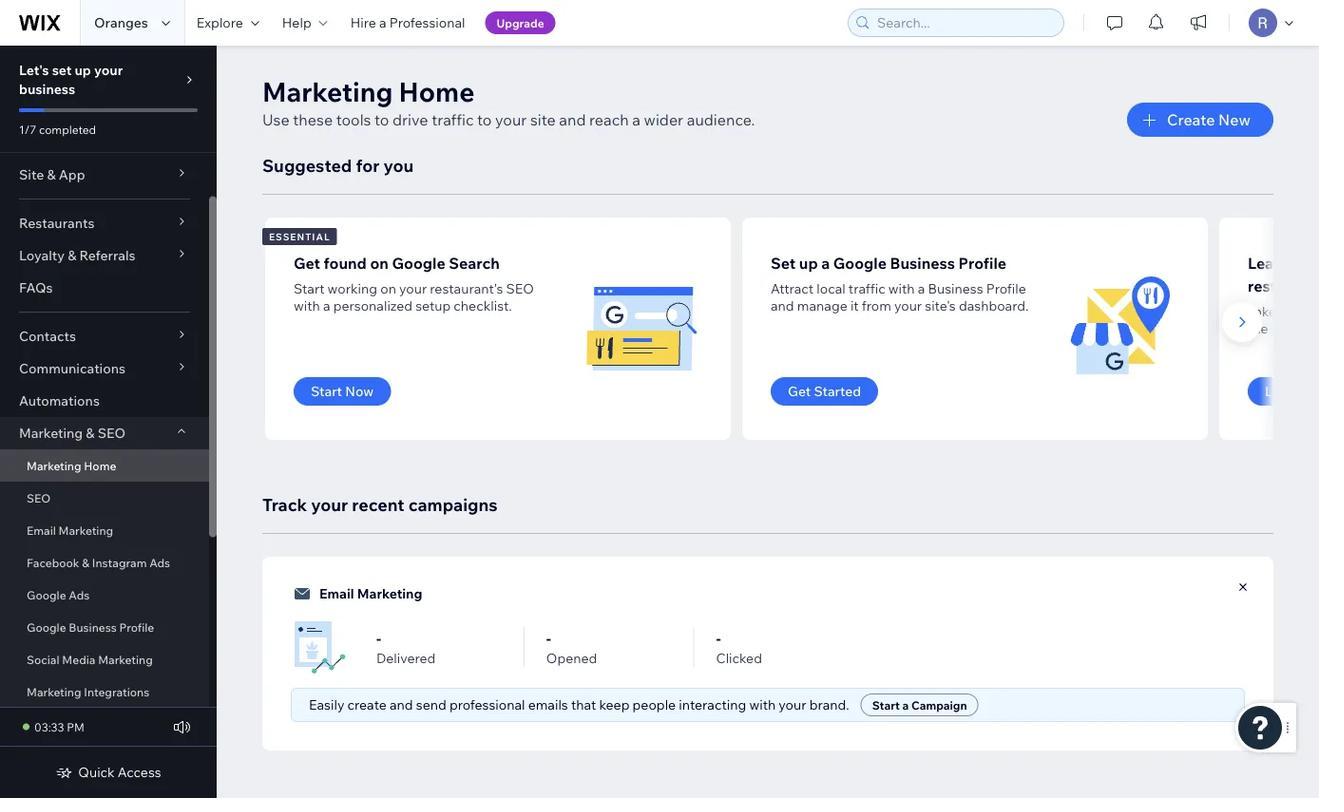Task type: locate. For each thing, give the bounding box(es) containing it.
google inside "set up a google business profile attract local traffic with a business profile and manage it from your site's dashboard."
[[834, 254, 887, 273]]

2 to from the left
[[477, 110, 492, 129]]

0 vertical spatial get
[[294, 254, 320, 273]]

1 horizontal spatial seo
[[98, 425, 126, 442]]

2 horizontal spatial seo
[[506, 280, 534, 297]]

with up from
[[889, 280, 915, 297]]

contacts
[[19, 328, 76, 345]]

0 horizontal spatial email
[[27, 523, 56, 538]]

a down working
[[323, 298, 330, 314]]

learn
[[1248, 254, 1289, 273]]

quick access
[[78, 764, 161, 781]]

0 vertical spatial profile
[[959, 254, 1007, 273]]

03:33
[[34, 720, 64, 734]]

2 vertical spatial start
[[872, 698, 900, 712]]

you
[[384, 154, 414, 176]]

google ads
[[27, 588, 90, 602]]

email
[[27, 523, 56, 538], [319, 586, 354, 602]]

email marketing up the facebook
[[27, 523, 113, 538]]

google up setup
[[392, 254, 446, 273]]

integrations
[[84, 685, 149, 699]]

your inside let's set up your business
[[94, 62, 123, 78]]

2 horizontal spatial and
[[771, 298, 794, 314]]

0 vertical spatial traffic
[[432, 110, 474, 129]]

on right "found"
[[370, 254, 389, 273]]

and down 'attract' on the right of the page
[[771, 298, 794, 314]]

0 vertical spatial start
[[294, 280, 325, 297]]

- delivered
[[376, 629, 436, 667]]

on up personalized
[[380, 280, 396, 297]]

1 vertical spatial up
[[799, 254, 818, 273]]

traffic inside marketing home use these tools to drive traffic to your site and reach a wider audience.
[[432, 110, 474, 129]]

a left '30'
[[1280, 303, 1287, 320]]

attract
[[771, 280, 814, 297]]

to left site at the left top of page
[[477, 110, 492, 129]]

google inside 'link'
[[27, 588, 66, 602]]

and left send
[[390, 697, 413, 713]]

local
[[817, 280, 846, 297]]

start left working
[[294, 280, 325, 297]]

and
[[559, 110, 586, 129], [771, 298, 794, 314], [390, 697, 413, 713]]

your left site at the left top of page
[[495, 110, 527, 129]]

checklist.
[[454, 298, 512, 314]]

profile inside sidebar element
[[119, 620, 154, 635]]

site's
[[925, 298, 956, 314]]

app
[[59, 166, 85, 183]]

0 vertical spatial up
[[75, 62, 91, 78]]

traffic right drive
[[432, 110, 474, 129]]

& for loyalty
[[68, 247, 76, 264]]

seo link
[[0, 482, 209, 514]]

& right the facebook
[[82, 556, 90, 570]]

start now button
[[294, 377, 391, 406]]

2 horizontal spatial with
[[889, 280, 915, 297]]

1 vertical spatial start
[[311, 383, 342, 400]]

marketing & seo button
[[0, 417, 209, 450]]

2 - from the left
[[546, 629, 551, 648]]

loyalty & referrals
[[19, 247, 136, 264]]

google up social
[[27, 620, 66, 635]]

1 horizontal spatial traffic
[[849, 280, 886, 297]]

0 vertical spatial with
[[889, 280, 915, 297]]

loyalty
[[19, 247, 65, 264]]

automations
[[19, 393, 100, 409]]

0 horizontal spatial up
[[75, 62, 91, 78]]

google down the facebook
[[27, 588, 66, 602]]

get left started
[[788, 383, 811, 400]]

start a campaign
[[872, 698, 967, 712]]

0 horizontal spatial email marketing
[[27, 523, 113, 538]]

0 horizontal spatial with
[[294, 298, 320, 314]]

seo inside get found on google search start working on your restaurant's seo with a personalized setup checklist.
[[506, 280, 534, 297]]

3 - from the left
[[716, 629, 721, 648]]

get
[[294, 254, 320, 273], [788, 383, 811, 400]]

now
[[345, 383, 374, 400]]

seo down automations link
[[98, 425, 126, 442]]

1 vertical spatial home
[[84, 459, 116, 473]]

email marketing up the - delivered
[[319, 586, 422, 602]]

business
[[19, 81, 75, 97]]

site
[[530, 110, 556, 129]]

- inside the - clicked
[[716, 629, 721, 648]]

start left campaign
[[872, 698, 900, 712]]

for
[[356, 154, 380, 176]]

0 vertical spatial home
[[399, 75, 475, 108]]

2 vertical spatial profile
[[119, 620, 154, 635]]

with left personalized
[[294, 298, 320, 314]]

get for started
[[788, 383, 811, 400]]

learn how take a 30 m
[[1248, 254, 1319, 337]]

get down essential
[[294, 254, 320, 273]]

1 horizontal spatial to
[[477, 110, 492, 129]]

1 vertical spatial and
[[771, 298, 794, 314]]

- inside - opened
[[546, 629, 551, 648]]

1 horizontal spatial home
[[399, 75, 475, 108]]

1 vertical spatial business
[[928, 280, 983, 297]]

1 to from the left
[[375, 110, 389, 129]]

delivered
[[376, 650, 436, 667]]

start inside button
[[311, 383, 342, 400]]

email up the facebook
[[27, 523, 56, 538]]

marketing home link
[[0, 450, 209, 482]]

& right site
[[47, 166, 56, 183]]

to right tools
[[375, 110, 389, 129]]

let's set up your business
[[19, 62, 123, 97]]

marketing inside marketing home use these tools to drive traffic to your site and reach a wider audience.
[[262, 75, 393, 108]]

email marketing
[[27, 523, 113, 538], [319, 586, 422, 602]]

track your recent campaigns
[[262, 494, 498, 515]]

1/7 completed
[[19, 122, 96, 136]]

personalized
[[333, 298, 413, 314]]

Search... field
[[872, 10, 1058, 36]]

home inside marketing home use these tools to drive traffic to your site and reach a wider audience.
[[399, 75, 475, 108]]

1 horizontal spatial and
[[559, 110, 586, 129]]

0 vertical spatial seo
[[506, 280, 534, 297]]

ads up google business profile
[[69, 588, 90, 602]]

your right track
[[311, 494, 348, 515]]

up
[[75, 62, 91, 78], [799, 254, 818, 273]]

social media marketing
[[27, 653, 153, 667]]

1 vertical spatial traffic
[[849, 280, 886, 297]]

with inside "set up a google business profile attract local traffic with a business profile and manage it from your site's dashboard."
[[889, 280, 915, 297]]

traffic
[[432, 110, 474, 129], [849, 280, 886, 297]]

1 horizontal spatial with
[[749, 697, 776, 713]]

faqs
[[19, 279, 53, 296]]

& right loyalty
[[68, 247, 76, 264]]

set
[[52, 62, 72, 78]]

restaurant's
[[430, 280, 503, 297]]

google up local
[[834, 254, 887, 273]]

home inside sidebar element
[[84, 459, 116, 473]]

clicked
[[716, 650, 762, 667]]

start
[[294, 280, 325, 297], [311, 383, 342, 400], [872, 698, 900, 712]]

marketing up the - delivered
[[357, 586, 422, 602]]

0 vertical spatial email marketing
[[27, 523, 113, 538]]

- inside the - delivered
[[376, 629, 381, 648]]

and right site at the left top of page
[[559, 110, 586, 129]]

marketing up facebook & instagram ads
[[59, 523, 113, 538]]

0 horizontal spatial -
[[376, 629, 381, 648]]

help button
[[271, 0, 339, 46]]

0 horizontal spatial to
[[375, 110, 389, 129]]

1 vertical spatial email marketing
[[319, 586, 422, 602]]

start inside button
[[872, 698, 900, 712]]

1 horizontal spatial ads
[[149, 556, 170, 570]]

that
[[571, 697, 596, 713]]

ads right instagram at the bottom of the page
[[149, 556, 170, 570]]

0 vertical spatial email
[[27, 523, 56, 538]]

0 horizontal spatial ads
[[69, 588, 90, 602]]

list containing get found on google search
[[262, 218, 1319, 440]]

get started button
[[771, 377, 879, 406]]

with
[[889, 280, 915, 297], [294, 298, 320, 314], [749, 697, 776, 713]]

1 horizontal spatial up
[[799, 254, 818, 273]]

completed
[[39, 122, 96, 136]]

contacts button
[[0, 320, 209, 353]]

1 vertical spatial get
[[788, 383, 811, 400]]

0 horizontal spatial traffic
[[432, 110, 474, 129]]

1 vertical spatial email
[[319, 586, 354, 602]]

your right set
[[94, 62, 123, 78]]

your left brand.
[[779, 697, 807, 713]]

create
[[348, 697, 387, 713]]

- up clicked
[[716, 629, 721, 648]]

0 horizontal spatial get
[[294, 254, 320, 273]]

0 horizontal spatial and
[[390, 697, 413, 713]]

seo up checklist.
[[506, 280, 534, 297]]

home up drive
[[399, 75, 475, 108]]

2 horizontal spatial -
[[716, 629, 721, 648]]

seo down marketing home
[[27, 491, 51, 505]]

referrals
[[79, 247, 136, 264]]

emails
[[528, 697, 568, 713]]

0 vertical spatial ads
[[149, 556, 170, 570]]

0 vertical spatial and
[[559, 110, 586, 129]]

a left campaign
[[903, 698, 909, 712]]

get inside get started button
[[788, 383, 811, 400]]

1 horizontal spatial get
[[788, 383, 811, 400]]

let's
[[19, 62, 49, 78]]

traffic up from
[[849, 280, 886, 297]]

1 horizontal spatial email
[[319, 586, 354, 602]]

access
[[118, 764, 161, 781]]

email up em image at the left of page
[[319, 586, 354, 602]]

start left now
[[311, 383, 342, 400]]

get inside get found on google search start working on your restaurant's seo with a personalized setup checklist.
[[294, 254, 320, 273]]

with inside get found on google search start working on your restaurant's seo with a personalized setup checklist.
[[294, 298, 320, 314]]

with right interacting on the right
[[749, 697, 776, 713]]

google ads link
[[0, 579, 209, 611]]

a inside button
[[903, 698, 909, 712]]

google inside get found on google search start working on your restaurant's seo with a personalized setup checklist.
[[392, 254, 446, 273]]

upgrade button
[[485, 11, 556, 34]]

1 horizontal spatial email marketing
[[319, 586, 422, 602]]

pm
[[67, 720, 84, 734]]

- up delivered
[[376, 629, 381, 648]]

0 horizontal spatial home
[[84, 459, 116, 473]]

and inside "set up a google business profile attract local traffic with a business profile and manage it from your site's dashboard."
[[771, 298, 794, 314]]

setup
[[416, 298, 451, 314]]

2 vertical spatial with
[[749, 697, 776, 713]]

marketing up these
[[262, 75, 393, 108]]

1 vertical spatial ads
[[69, 588, 90, 602]]

set up a google business profile attract local traffic with a business profile and manage it from your site's dashboard.
[[771, 254, 1029, 314]]

1 vertical spatial with
[[294, 298, 320, 314]]

& down automations link
[[86, 425, 95, 442]]

email inside sidebar element
[[27, 523, 56, 538]]

& inside popup button
[[86, 425, 95, 442]]

faqs link
[[0, 272, 209, 304]]

help
[[282, 14, 311, 31]]

1 horizontal spatial -
[[546, 629, 551, 648]]

home down marketing & seo popup button
[[84, 459, 116, 473]]

go
[[1297, 383, 1316, 400]]

a up local
[[822, 254, 830, 273]]

2 vertical spatial business
[[69, 620, 117, 635]]

1 vertical spatial seo
[[98, 425, 126, 442]]

& for facebook
[[82, 556, 90, 570]]

2 vertical spatial seo
[[27, 491, 51, 505]]

set
[[771, 254, 796, 273]]

your right from
[[894, 298, 922, 314]]

marketing
[[262, 75, 393, 108], [19, 425, 83, 442], [27, 459, 81, 473], [59, 523, 113, 538], [357, 586, 422, 602], [98, 653, 153, 667], [27, 685, 81, 699]]

campaign
[[912, 698, 967, 712]]

marketing down automations
[[19, 425, 83, 442]]

create new
[[1167, 110, 1251, 129]]

a left the wider on the top of the page
[[632, 110, 641, 129]]

list
[[262, 218, 1319, 440]]

your up setup
[[399, 280, 427, 297]]

found
[[324, 254, 367, 273]]

start for start now
[[311, 383, 342, 400]]

- up opened at the bottom left of the page
[[546, 629, 551, 648]]

1 - from the left
[[376, 629, 381, 648]]

marketing & seo
[[19, 425, 126, 442]]

automations link
[[0, 385, 209, 417]]

people
[[633, 697, 676, 713]]



Task type: describe. For each thing, give the bounding box(es) containing it.
- for - clicked
[[716, 629, 721, 648]]

& for site
[[47, 166, 56, 183]]

- clicked
[[716, 629, 762, 667]]

- for - opened
[[546, 629, 551, 648]]

take
[[1248, 303, 1277, 320]]

facebook & instagram ads link
[[0, 547, 209, 579]]

track
[[262, 494, 307, 515]]

marketing up integrations
[[98, 653, 153, 667]]

marketing down social
[[27, 685, 81, 699]]

a inside learn how take a 30 m
[[1280, 303, 1287, 320]]

media
[[62, 653, 95, 667]]

let's go
[[1265, 383, 1316, 400]]

create
[[1167, 110, 1215, 129]]

from
[[862, 298, 891, 314]]

restaurants
[[19, 215, 95, 231]]

tools
[[336, 110, 371, 129]]

a inside get found on google search start working on your restaurant's seo with a personalized setup checklist.
[[323, 298, 330, 314]]

easily
[[309, 697, 345, 713]]

ads inside 'link'
[[69, 588, 90, 602]]

get started
[[788, 383, 861, 400]]

explore
[[197, 14, 243, 31]]

brand.
[[810, 697, 850, 713]]

business inside sidebar element
[[69, 620, 117, 635]]

drive
[[393, 110, 428, 129]]

marketing down marketing & seo
[[27, 459, 81, 473]]

home for marketing home use these tools to drive traffic to your site and reach a wider audience.
[[399, 75, 475, 108]]

instagram
[[92, 556, 147, 570]]

home for marketing home
[[84, 459, 116, 473]]

how
[[1292, 254, 1319, 273]]

30
[[1290, 303, 1306, 320]]

03:33 pm
[[34, 720, 84, 734]]

suggested for you
[[262, 154, 414, 176]]

up inside let's set up your business
[[75, 62, 91, 78]]

0 horizontal spatial seo
[[27, 491, 51, 505]]

social
[[27, 653, 60, 667]]

- for - delivered
[[376, 629, 381, 648]]

email marketing link
[[0, 514, 209, 547]]

facebook & instagram ads
[[27, 556, 170, 570]]

1/7
[[19, 122, 36, 136]]

m
[[1309, 303, 1319, 320]]

up inside "set up a google business profile attract local traffic with a business profile and manage it from your site's dashboard."
[[799, 254, 818, 273]]

marketing integrations
[[27, 685, 149, 699]]

1 vertical spatial on
[[380, 280, 396, 297]]

working
[[328, 280, 377, 297]]

your inside "set up a google business profile attract local traffic with a business profile and manage it from your site's dashboard."
[[894, 298, 922, 314]]

a right hire
[[379, 14, 386, 31]]

restaurants button
[[0, 207, 209, 240]]

wider
[[644, 110, 684, 129]]

manage
[[797, 298, 848, 314]]

hire a professional
[[350, 14, 465, 31]]

site & app
[[19, 166, 85, 183]]

social media marketing link
[[0, 644, 209, 676]]

site
[[19, 166, 44, 183]]

send
[[416, 697, 447, 713]]

1 vertical spatial profile
[[986, 280, 1026, 297]]

suggested
[[262, 154, 352, 176]]

a up site's on the right top of the page
[[918, 280, 925, 297]]

these
[[293, 110, 333, 129]]

email marketing inside email marketing link
[[27, 523, 113, 538]]

hire
[[350, 14, 376, 31]]

start inside get found on google search start working on your restaurant's seo with a personalized setup checklist.
[[294, 280, 325, 297]]

reach
[[589, 110, 629, 129]]

traffic inside "set up a google business profile attract local traffic with a business profile and manage it from your site's dashboard."
[[849, 280, 886, 297]]

create new button
[[1127, 103, 1274, 137]]

communications
[[19, 360, 126, 377]]

easily create and send professional emails that keep people interacting with your brand.
[[309, 697, 850, 713]]

use
[[262, 110, 290, 129]]

audience.
[[687, 110, 755, 129]]

started
[[814, 383, 861, 400]]

seo inside popup button
[[98, 425, 126, 442]]

get for found
[[294, 254, 320, 273]]

marketing home use these tools to drive traffic to your site and reach a wider audience.
[[262, 75, 755, 129]]

a inside marketing home use these tools to drive traffic to your site and reach a wider audience.
[[632, 110, 641, 129]]

and inside marketing home use these tools to drive traffic to your site and reach a wider audience.
[[559, 110, 586, 129]]

google business profile
[[27, 620, 154, 635]]

hire a professional link
[[339, 0, 477, 46]]

& for marketing
[[86, 425, 95, 442]]

start for start a campaign
[[872, 698, 900, 712]]

facebook
[[27, 556, 79, 570]]

oranges
[[94, 14, 148, 31]]

professional
[[389, 14, 465, 31]]

2 vertical spatial and
[[390, 697, 413, 713]]

site & app button
[[0, 159, 209, 191]]

opened
[[546, 650, 597, 667]]

search
[[449, 254, 500, 273]]

keep
[[599, 697, 630, 713]]

quick
[[78, 764, 115, 781]]

recent
[[352, 494, 405, 515]]

em image
[[291, 619, 348, 676]]

essential
[[269, 231, 330, 242]]

interacting
[[679, 697, 746, 713]]

your inside get found on google search start working on your restaurant's seo with a personalized setup checklist.
[[399, 280, 427, 297]]

0 vertical spatial on
[[370, 254, 389, 273]]

it
[[851, 298, 859, 314]]

ascend_suggestions.restaurant.gmb1.title image
[[1062, 272, 1176, 386]]

start a campaign button
[[861, 694, 979, 717]]

campaigns
[[408, 494, 498, 515]]

google business profile link
[[0, 611, 209, 644]]

ascend_suggestions.restaurant.seo1.title image
[[585, 272, 699, 386]]

your inside marketing home use these tools to drive traffic to your site and reach a wider audience.
[[495, 110, 527, 129]]

new
[[1219, 110, 1251, 129]]

0 vertical spatial business
[[890, 254, 955, 273]]

get found on google search start working on your restaurant's seo with a personalized setup checklist.
[[294, 254, 534, 314]]

marketing inside popup button
[[19, 425, 83, 442]]

start now
[[311, 383, 374, 400]]

sidebar element
[[0, 46, 217, 799]]

dashboard.
[[959, 298, 1029, 314]]

marketing home
[[27, 459, 116, 473]]



Task type: vqa. For each thing, say whether or not it's contained in the screenshot.
RESTAURANTS popup button
yes



